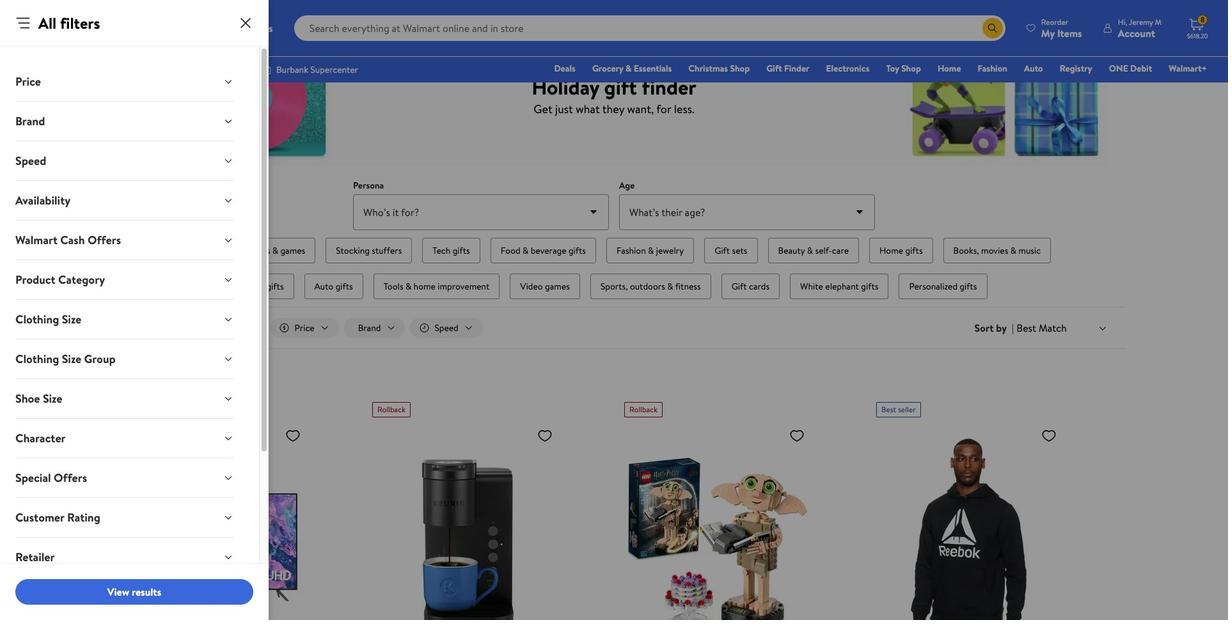 Task type: vqa. For each thing, say whether or not it's contained in the screenshot.
Categories
no



Task type: describe. For each thing, give the bounding box(es) containing it.
gift for gift cards
[[732, 280, 747, 293]]

movies
[[982, 244, 1009, 257]]

auto gifts
[[315, 280, 353, 293]]

best seller
[[882, 405, 916, 415]]

deals
[[554, 62, 576, 75]]

tech
[[433, 244, 451, 257]]

for
[[657, 101, 672, 117]]

grocery & essentials
[[593, 62, 672, 75]]

personalized gifts
[[910, 280, 978, 293]]

customer rating
[[15, 510, 100, 526]]

home
[[414, 280, 436, 293]]

auto for auto gifts
[[315, 280, 334, 293]]

brand
[[15, 113, 45, 129]]

walmart image
[[20, 18, 104, 38]]

white elephant gifts
[[801, 280, 879, 293]]

beauty & self-care button
[[768, 238, 859, 264]]

toys & games button
[[243, 238, 316, 264]]

auto for auto
[[1025, 62, 1044, 75]]

finder
[[642, 73, 697, 101]]

add to favorites list, samsung 43" class cu7000b crystal uhd 4k smart television un43cu7000bxza image
[[285, 428, 301, 444]]

fashion & jewelry
[[617, 244, 684, 257]]

clothing size group
[[15, 351, 116, 367]]

& for food & beverage gifts
[[523, 244, 529, 257]]

fashion for fashion
[[978, 62, 1008, 75]]

stocking stuffers list item
[[323, 235, 415, 266]]

clothing size button
[[5, 300, 244, 339]]

in-
[[221, 322, 231, 335]]

just
[[556, 101, 573, 117]]

video games list item
[[508, 271, 583, 302]]

grocery & essentials link
[[587, 61, 678, 76]]

shop for toy shop
[[902, 62, 921, 75]]

in-store button
[[196, 318, 265, 339]]

gifts for pet gifts
[[267, 280, 284, 293]]

all
[[38, 12, 56, 34]]

purchased
[[169, 386, 214, 400]]

self-
[[816, 244, 832, 257]]

music
[[1019, 244, 1041, 257]]

best
[[882, 405, 897, 415]]

books, movies & music
[[954, 244, 1041, 257]]

christmas shop
[[689, 62, 750, 75]]

persona
[[353, 179, 384, 192]]

& for tools & home improvement
[[406, 280, 412, 293]]

& inside 'button'
[[668, 280, 674, 293]]

home link
[[932, 61, 967, 76]]

jewelry
[[656, 244, 684, 257]]

view
[[107, 585, 129, 599]]

registry link
[[1054, 61, 1099, 76]]

8 $618.20
[[1188, 14, 1209, 40]]

rating
[[67, 510, 100, 526]]

view results
[[107, 585, 161, 599]]

fashion & jewelry list item
[[604, 235, 697, 266]]

auto gifts list item
[[302, 271, 366, 302]]

& for fashion & jewelry
[[648, 244, 654, 257]]

product
[[15, 272, 55, 288]]

speed button
[[5, 141, 244, 180]]

price button
[[5, 62, 244, 101]]

video games button
[[510, 274, 580, 299]]

debit
[[1131, 62, 1153, 75]]

reebok men's delta logo hoodie, sizes s-3xl image
[[877, 423, 1062, 621]]

tools & home improvement button
[[374, 274, 500, 299]]

gift for gift sets
[[715, 244, 730, 257]]

toys & games list item
[[241, 235, 318, 266]]

home gifts
[[880, 244, 923, 257]]

tools & home improvement list item
[[371, 271, 503, 302]]

in-store
[[221, 322, 251, 335]]

food & beverage gifts list item
[[488, 235, 599, 266]]

filters
[[60, 12, 100, 34]]

games inside button
[[545, 280, 570, 293]]

rollback for keurig k-express essentials single serve k-cup pod coffee maker, black image
[[378, 405, 406, 415]]

electronics link
[[821, 61, 876, 76]]

|
[[1012, 321, 1015, 335]]

keurig k-express essentials single serve k-cup pod coffee maker, black image
[[372, 423, 558, 621]]

customer
[[15, 510, 64, 526]]

price for price when purchased online
[[118, 386, 140, 400]]

deals link
[[549, 61, 582, 76]]

beauty & self-care
[[779, 244, 849, 257]]

walmart+ link
[[1164, 61, 1213, 76]]

shop for christmas shop
[[730, 62, 750, 75]]

sort
[[975, 321, 994, 335]]

walmart cash offers button
[[5, 221, 244, 260]]

legal information image
[[249, 388, 259, 398]]

gift cards
[[732, 280, 770, 293]]

grocery
[[593, 62, 624, 75]]

care
[[832, 244, 849, 257]]

fitness
[[676, 280, 701, 293]]

shoe size
[[15, 391, 62, 407]]

character button
[[5, 419, 244, 458]]

stocking stuffers
[[336, 244, 402, 257]]

one
[[1109, 62, 1129, 75]]

gift sets list item
[[702, 235, 761, 266]]

less.
[[674, 101, 695, 117]]

retailer button
[[5, 538, 244, 577]]

all filters dialog
[[0, 0, 269, 621]]

customer rating button
[[5, 499, 244, 538]]

one debit link
[[1104, 61, 1159, 76]]

books, movies & music list item
[[941, 235, 1054, 266]]

toy
[[887, 62, 900, 75]]

group containing toys & games
[[148, 235, 1080, 302]]

character
[[15, 431, 66, 447]]

home for home gifts
[[880, 244, 904, 257]]

fashion link
[[972, 61, 1014, 76]]

rollback for lego harry potter dobby the house-elf building toy set, makes a great birthday and christmas gift, authentically detailed build and display model of a beloved character, 76421 image
[[630, 405, 658, 415]]

retailer
[[15, 550, 55, 566]]

gifts for auto gifts
[[336, 280, 353, 293]]

holiday
[[532, 73, 600, 101]]

gifts right beverage
[[569, 244, 586, 257]]



Task type: locate. For each thing, give the bounding box(es) containing it.
0 horizontal spatial home
[[880, 244, 904, 257]]

shoe size button
[[5, 379, 244, 419]]

1 clothing from the top
[[15, 312, 59, 328]]

0 horizontal spatial price
[[15, 74, 41, 90]]

close panel image
[[238, 15, 253, 31]]

games right video
[[545, 280, 570, 293]]

& right food
[[523, 244, 529, 257]]

0 vertical spatial price
[[15, 74, 41, 90]]

size for clothing size
[[62, 312, 81, 328]]

auto gifts button
[[304, 274, 363, 299]]

& for beauty & self-care
[[807, 244, 813, 257]]

price up brand on the top of the page
[[15, 74, 41, 90]]

gifts right personalized
[[960, 280, 978, 293]]

availability
[[15, 193, 70, 209]]

1 horizontal spatial games
[[545, 280, 570, 293]]

0 horizontal spatial auto
[[315, 280, 334, 293]]

& right toys
[[272, 244, 278, 257]]

games inside button
[[281, 244, 305, 257]]

0 horizontal spatial fashion
[[617, 244, 646, 257]]

0 vertical spatial auto
[[1025, 62, 1044, 75]]

auto inside button
[[315, 280, 334, 293]]

2 shop from the left
[[902, 62, 921, 75]]

tools
[[384, 280, 404, 293]]

1 horizontal spatial gift
[[732, 280, 747, 293]]

improvement
[[438, 280, 490, 293]]

0 horizontal spatial games
[[281, 244, 305, 257]]

1 horizontal spatial fashion
[[978, 62, 1008, 75]]

1 shop from the left
[[730, 62, 750, 75]]

& right the tools
[[406, 280, 412, 293]]

gifts for home gifts
[[906, 244, 923, 257]]

2 clothing from the top
[[15, 351, 59, 367]]

games right toys
[[281, 244, 305, 257]]

video
[[520, 280, 543, 293]]

product category button
[[5, 260, 244, 299]]

one debit
[[1109, 62, 1153, 75]]

& left music
[[1011, 244, 1017, 257]]

white elephant gifts button
[[790, 274, 889, 299]]

gifts inside list item
[[906, 244, 923, 257]]

lego harry potter dobby the house-elf building toy set, makes a great birthday and christmas gift, authentically detailed build and display model of a beloved character, 76421 image
[[625, 423, 810, 621]]

Search search field
[[294, 15, 1006, 41]]

pet gifts list item
[[238, 271, 297, 302]]

price left when
[[118, 386, 140, 400]]

want,
[[627, 101, 654, 117]]

2 vertical spatial gift
[[732, 280, 747, 293]]

auto right fashion link
[[1025, 62, 1044, 75]]

cards
[[749, 280, 770, 293]]

gift inside button
[[732, 280, 747, 293]]

home inside button
[[880, 244, 904, 257]]

stuffers
[[372, 244, 402, 257]]

clothing for clothing size
[[15, 312, 59, 328]]

personalized gifts button
[[899, 274, 988, 299]]

product category
[[15, 272, 105, 288]]

what
[[576, 101, 600, 117]]

offers right special
[[54, 470, 87, 486]]

size left group
[[62, 351, 81, 367]]

tech gifts list item
[[420, 235, 483, 266]]

food & beverage gifts button
[[491, 238, 596, 264]]

auto right the pet gifts button
[[315, 280, 334, 293]]

& for toys & games
[[272, 244, 278, 257]]

1 vertical spatial fashion
[[617, 244, 646, 257]]

personalized gifts list item
[[897, 271, 990, 302]]

clothing inside dropdown button
[[15, 351, 59, 367]]

add to favorites list, lego harry potter dobby the house-elf building toy set, makes a great birthday and christmas gift, authentically detailed build and display model of a beloved character, 76421 image
[[790, 428, 805, 444]]

sort and filter section element
[[102, 308, 1126, 349]]

group
[[84, 351, 116, 367]]

&
[[626, 62, 632, 75], [272, 244, 278, 257], [523, 244, 529, 257], [648, 244, 654, 257], [807, 244, 813, 257], [1011, 244, 1017, 257], [406, 280, 412, 293], [668, 280, 674, 293]]

1 vertical spatial clothing
[[15, 351, 59, 367]]

toy shop link
[[881, 61, 927, 76]]

clothing
[[15, 312, 59, 328], [15, 351, 59, 367]]

home for home
[[938, 62, 962, 75]]

holiday gift finder get just what they want, for less.
[[532, 73, 697, 117]]

1 horizontal spatial auto
[[1025, 62, 1044, 75]]

white elephant gifts list item
[[788, 271, 892, 302]]

gifts right elephant on the right top of page
[[862, 280, 879, 293]]

0 vertical spatial offers
[[88, 232, 121, 248]]

rollback
[[378, 405, 406, 415], [630, 405, 658, 415]]

they
[[603, 101, 625, 117]]

stocking
[[336, 244, 370, 257]]

1 horizontal spatial rollback
[[630, 405, 658, 415]]

auto link
[[1019, 61, 1049, 76]]

& left 'self-'
[[807, 244, 813, 257]]

store
[[231, 322, 251, 335]]

toys & games
[[253, 244, 305, 257]]

add to favorites list, keurig k-express essentials single serve k-cup pod coffee maker, black image
[[538, 428, 553, 444]]

Walmart Site-Wide search field
[[294, 15, 1006, 41]]

clothing for clothing size group
[[15, 351, 59, 367]]

& left fitness
[[668, 280, 674, 293]]

2 rollback from the left
[[630, 405, 658, 415]]

1 vertical spatial price
[[118, 386, 140, 400]]

gifts down stocking
[[336, 280, 353, 293]]

tools & home improvement
[[384, 280, 490, 293]]

size
[[62, 312, 81, 328], [62, 351, 81, 367], [43, 391, 62, 407]]

auto
[[1025, 62, 1044, 75], [315, 280, 334, 293]]

add to favorites list, reebok men's delta logo hoodie, sizes s-3xl image
[[1042, 428, 1057, 444]]

shop right toy
[[902, 62, 921, 75]]

price when purchased online
[[118, 386, 244, 400]]

0 vertical spatial size
[[62, 312, 81, 328]]

walmart+
[[1169, 62, 1208, 75]]

1 horizontal spatial home
[[938, 62, 962, 75]]

size inside dropdown button
[[62, 351, 81, 367]]

fashion
[[978, 62, 1008, 75], [617, 244, 646, 257]]

offers right cash
[[88, 232, 121, 248]]

gift cards list item
[[719, 271, 783, 302]]

gift
[[767, 62, 782, 75], [715, 244, 730, 257], [732, 280, 747, 293]]

cash
[[60, 232, 85, 248]]

gift cards button
[[722, 274, 780, 299]]

when
[[143, 386, 167, 400]]

gifts right the tech
[[453, 244, 470, 257]]

sports, outdoors & fitness list item
[[588, 271, 714, 302]]

fashion for fashion & jewelry
[[617, 244, 646, 257]]

all filters
[[38, 12, 100, 34]]

0 vertical spatial games
[[281, 244, 305, 257]]

gift left the finder
[[767, 62, 782, 75]]

1 rollback from the left
[[378, 405, 406, 415]]

2 horizontal spatial gift
[[767, 62, 782, 75]]

size for shoe size
[[43, 391, 62, 407]]

fashion & jewelry button
[[607, 238, 694, 264]]

group
[[148, 235, 1080, 302]]

tech gifts button
[[423, 238, 480, 264]]

gift left 'sets'
[[715, 244, 730, 257]]

2 vertical spatial size
[[43, 391, 62, 407]]

size right shoe
[[43, 391, 62, 407]]

fashion inside button
[[617, 244, 646, 257]]

toy shop
[[887, 62, 921, 75]]

& left jewelry
[[648, 244, 654, 257]]

0 vertical spatial gift
[[767, 62, 782, 75]]

0 vertical spatial fashion
[[978, 62, 1008, 75]]

gift for gift finder
[[767, 62, 782, 75]]

gifts up personalized
[[906, 244, 923, 257]]

christmas
[[689, 62, 728, 75]]

1 horizontal spatial shop
[[902, 62, 921, 75]]

clothing down product
[[15, 312, 59, 328]]

results
[[132, 585, 161, 599]]

books,
[[954, 244, 980, 257]]

1 vertical spatial auto
[[315, 280, 334, 293]]

toys
[[253, 244, 270, 257]]

age
[[619, 179, 635, 192]]

0 horizontal spatial rollback
[[378, 405, 406, 415]]

& for grocery & essentials
[[626, 62, 632, 75]]

clothing size
[[15, 312, 81, 328]]

gifts for tech gifts
[[453, 244, 470, 257]]

holiday gift finder image
[[120, 28, 1108, 167]]

gift sets
[[715, 244, 748, 257]]

fashion left auto link
[[978, 62, 1008, 75]]

availability button
[[5, 181, 244, 220]]

shoe
[[15, 391, 40, 407]]

special offers
[[15, 470, 87, 486]]

get
[[534, 101, 553, 117]]

home right "care"
[[880, 244, 904, 257]]

home gifts button
[[870, 238, 933, 264]]

walmart cash offers
[[15, 232, 121, 248]]

category
[[58, 272, 105, 288]]

0 horizontal spatial gift
[[715, 244, 730, 257]]

1 vertical spatial size
[[62, 351, 81, 367]]

price for price
[[15, 74, 41, 90]]

sets
[[732, 244, 748, 257]]

brand button
[[5, 102, 244, 141]]

beauty & self-care list item
[[766, 235, 862, 266]]

pet
[[251, 280, 264, 293]]

clothing size group button
[[5, 340, 244, 379]]

beauty
[[779, 244, 805, 257]]

tech gifts
[[433, 244, 470, 257]]

elephant
[[826, 280, 859, 293]]

price inside 'dropdown button'
[[15, 74, 41, 90]]

0 horizontal spatial shop
[[730, 62, 750, 75]]

special
[[15, 470, 51, 486]]

gift
[[604, 73, 637, 101]]

price
[[15, 74, 41, 90], [118, 386, 140, 400]]

christmas shop link
[[683, 61, 756, 76]]

gifts right pet
[[267, 280, 284, 293]]

size up clothing size group
[[62, 312, 81, 328]]

gift left cards
[[732, 280, 747, 293]]

video games
[[520, 280, 570, 293]]

clothing inside dropdown button
[[15, 312, 59, 328]]

home gifts list item
[[867, 235, 936, 266]]

1 vertical spatial offers
[[54, 470, 87, 486]]

outdoors
[[630, 280, 665, 293]]

0 vertical spatial home
[[938, 62, 962, 75]]

0 vertical spatial clothing
[[15, 312, 59, 328]]

size for clothing size group
[[62, 351, 81, 367]]

home left fashion link
[[938, 62, 962, 75]]

1 horizontal spatial price
[[118, 386, 140, 400]]

online
[[217, 386, 244, 400]]

1 vertical spatial gift
[[715, 244, 730, 257]]

finder
[[785, 62, 810, 75]]

speed
[[15, 153, 46, 169]]

& right grocery at top
[[626, 62, 632, 75]]

8
[[1201, 14, 1205, 25]]

gifts for personalized gifts
[[960, 280, 978, 293]]

gift inside button
[[715, 244, 730, 257]]

1 vertical spatial home
[[880, 244, 904, 257]]

essentials
[[634, 62, 672, 75]]

list item
[[175, 235, 235, 266]]

shop right christmas
[[730, 62, 750, 75]]

& inside list item
[[1011, 244, 1017, 257]]

fashion left jewelry
[[617, 244, 646, 257]]

clothing up shoe size
[[15, 351, 59, 367]]

samsung 43" class cu7000b crystal uhd 4k smart television un43cu7000bxza image
[[120, 423, 306, 621]]

1 vertical spatial games
[[545, 280, 570, 293]]



